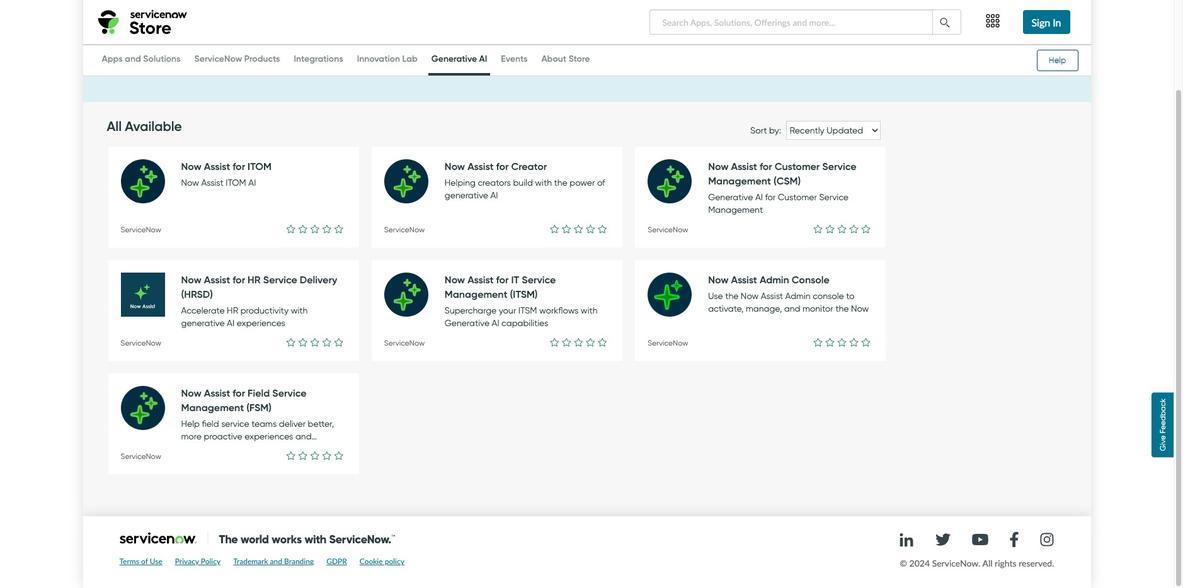 Task type: describe. For each thing, give the bounding box(es) containing it.
better,
[[308, 419, 334, 430]]

employees.
[[121, 329, 166, 340]]

management down now assist for customer service management (csm)
[[709, 205, 763, 216]]

generative inside now assist for customer service management (csm) generative ai for customer service management
[[709, 192, 754, 203]]

it for now assist for it service management (itsm) supercharge your itsm workflows with generative ai capabilities
[[511, 274, 520, 286]]

1 horizontal spatial a
[[807, 291, 813, 302]]

with inside now assist for hr service delivery (hrsd) accelerate hr productivity with generative ai experiences
[[291, 306, 308, 317]]

cookie policy
[[360, 558, 405, 567]]

monitor inside now assist admin console the now assist admin console provides a way for system administrators to activate, manage, and monitor now assist applications. this centralized admin console serves as a landing page for all things generative ai at servicenow.
[[843, 304, 873, 315]]

1 vertical spatial of
[[141, 558, 148, 567]]

power
[[570, 178, 595, 189]]

servicenow store logo image
[[119, 533, 395, 546]]

deliver inside now assist for hr service delivery (hrsd) now assist for hrsd enables generative ai capabilities for case and knowledge management to boost agent productivity and deliver faster case resolution for employees.
[[189, 317, 216, 327]]

assist inside now assist for it service management (itsm) supercharge your itsm workflows with generative ai capabilities for incident management.
[[407, 274, 433, 286]]

ai inside now assist for itom now assist itom ai
[[249, 178, 256, 189]]

with inside now assist for it service management (itsm) supercharge your itsm workflows with generative ai capabilities
[[581, 306, 598, 317]]

apps and solutions link
[[99, 53, 184, 73]]

now assist for hr service delivery (hrsd) now assist for hrsd enables generative ai capabilities for case and knowledge management to boost agent productivity and deliver faster case resolution for employees.
[[121, 274, 341, 340]]

hr for now assist for hr service delivery (hrsd) accelerate hr productivity with generative ai experiences
[[248, 274, 261, 286]]

management for now assist for it service management (itsm) supercharge your itsm workflows with generative ai capabilities
[[445, 288, 508, 301]]

solutions
[[143, 53, 181, 64]]

experiences inside "now assist for field service management (fsm) help field service teams deliver better, more proactive experiences and…"
[[245, 432, 293, 443]]

helping creators build with the power of generative ai element
[[445, 177, 610, 202]]

©
[[900, 559, 908, 569]]

1 vertical spatial use
[[150, 558, 162, 567]]

console for now assist admin console the now assist admin console provides a way for system administrators to activate, manage, and monitor now assist applications. this centralized admin console serves as a landing page for all things generative ai at servicenow.
[[732, 274, 770, 286]]

the inside now assist for creator helping creators build with the power of generative ai
[[554, 178, 568, 189]]

console up at
[[839, 317, 871, 327]]

and inside now assist admin console use the now assist admin console to activate, manage, and monitor the now assist applications.
[[785, 304, 801, 315]]

trademark and branding
[[233, 558, 314, 567]]

and right case
[[157, 304, 173, 315]]

(itsm) for now assist for it service management (itsm) supercharge your itsm workflows with generative ai capabilities for incident management.
[[564, 274, 591, 286]]

at
[[858, 329, 867, 340]]

applications. inside now assist admin console the now assist admin console provides a way for system administrators to activate, manage, and monitor now assist applications. this centralized admin console serves as a landing page for all things generative ai at servicenow.
[[693, 317, 745, 327]]

experiences inside supercharge your servicenow workflows with now assist, generative al experiences purpose-built for the now platform.
[[482, 42, 545, 56]]

servicenow for now assist for customer service management (csm)
[[648, 225, 689, 235]]

to inside now assist for hr service delivery (hrsd) now assist for hrsd enables generative ai capabilities for case and knowledge management to boost agent productivity and deliver faster case resolution for employees.
[[280, 304, 288, 315]]

the up admin at the bottom right of the page
[[836, 304, 849, 315]]

service for now assist for customer service management (csm)
[[762, 160, 796, 173]]

sign in
[[1032, 16, 1062, 28]]

the
[[648, 291, 663, 302]]

now assist admin console use the now assist admin console to activate, manage, and monitor the now assist applications.
[[709, 274, 870, 327]]

management for now assist for it service management (itsm) supercharge your itsm workflows with generative ai capabilities for incident management.
[[498, 274, 561, 286]]

service for now assist for it service management (itsm) supercharge your itsm workflows with generative ai capabilities
[[522, 274, 556, 286]]

about store
[[542, 53, 590, 64]]

app by company servicenow element for now assist for creator
[[384, 225, 425, 235]]

supercharge your itsm workflows with generative ai capabilities element
[[445, 305, 610, 330]]

now assist for customer service management (csm)
[[648, 160, 862, 187]]

now assist admin console the now assist admin console provides a way for system administrators to activate, manage, and monitor now assist applications. this centralized admin console serves as a landing page for all things generative ai at servicenow.
[[648, 274, 873, 352]]

tab list containing apps and solutions
[[95, 47, 597, 76]]

apps
[[102, 53, 123, 64]]

in
[[1053, 16, 1062, 28]]

0 horizontal spatial all
[[107, 119, 122, 135]]

now inside now assist for hr service delivery (hrsd) accelerate hr productivity with generative ai experiences
[[181, 274, 202, 286]]

about
[[542, 53, 567, 64]]

delivery for now assist for hr service delivery (hrsd) now assist for hrsd enables generative ai capabilities for case and knowledge management to boost agent productivity and deliver faster case resolution for employees.
[[239, 274, 277, 286]]

assist inside now assist for hr service delivery (hrsd) accelerate hr productivity with generative ai experiences
[[204, 274, 230, 286]]

and inside now assist admin console the now assist admin console provides a way for system administrators to activate, manage, and monitor now assist applications. this centralized admin console serves as a landing page for all things generative ai at servicenow.
[[824, 304, 840, 315]]

serves
[[648, 329, 673, 340]]

generative inside now assist for it service management (itsm) supercharge your itsm workflows with generative ai capabilities
[[445, 318, 490, 329]]

rights
[[995, 559, 1017, 569]]

now assist for customer service management (csm) element
[[709, 160, 874, 189]]

faster
[[218, 317, 241, 327]]

now assist for itom now assist itom ai
[[181, 160, 272, 189]]

this
[[747, 317, 763, 327]]

and…
[[296, 432, 317, 443]]

now inside now assist for it service management (itsm) supercharge your itsm workflows with generative ai capabilities
[[445, 274, 465, 286]]

now inside now assist for creator helping creators build with the power of generative ai
[[445, 160, 465, 173]]

deliver inside "now assist for field service management (fsm) help field service teams deliver better, more proactive experiences and…"
[[279, 419, 306, 430]]

assist inside "now assist for field service management (fsm) help field service teams deliver better, more proactive experiences and…"
[[204, 387, 230, 400]]

terms
[[119, 558, 139, 567]]

delivery for now assist for hr service delivery (hrsd) accelerate hr productivity with generative ai experiences
[[300, 274, 337, 286]]

sign in menu bar
[[965, 0, 1091, 44]]

service
[[221, 419, 249, 430]]

sign
[[1032, 16, 1051, 28]]

(itsm) for now assist for it service management (itsm) supercharge your itsm workflows with generative ai capabilities
[[510, 288, 538, 301]]

way
[[815, 291, 832, 302]]

service for now assist for hr service delivery (hrsd) now assist for hrsd enables generative ai capabilities for case and knowledge management to boost agent productivity and deliver faster case resolution for employees.
[[203, 274, 237, 286]]

workflows for now assist for it service management (itsm) supercharge your itsm workflows with generative ai capabilities for incident management.
[[479, 291, 518, 302]]

now assist for customer service management (csm) generative ai for customer service management
[[709, 160, 857, 216]]

privacy policy
[[175, 558, 221, 567]]

sign in menu item
[[1016, 0, 1079, 44]]

integrations link
[[291, 53, 346, 73]]

experiences inside now assist for hr service delivery (hrsd) accelerate hr productivity with generative ai experiences
[[237, 318, 285, 329]]

innovation lab
[[357, 53, 418, 64]]

servicenow for now assist for it service management (itsm)
[[384, 339, 425, 348]]

monitor inside now assist admin console use the now assist admin console to activate, manage, and monitor the now assist applications.
[[803, 304, 834, 315]]

search image
[[940, 15, 951, 27]]

trademark and branding link
[[233, 558, 314, 567]]

for inside now assist for it service management (itsm) supercharge your itsm workflows with generative ai capabilities
[[496, 274, 509, 286]]

cookie policy link
[[360, 558, 405, 567]]

and inside apps and solutions link
[[125, 53, 141, 64]]

app by company servicenow element for now assist for customer service management (csm)
[[648, 225, 689, 235]]

innovation lab link
[[354, 53, 421, 73]]

customer for now assist for customer service management (csm)
[[715, 160, 760, 173]]

now assist for creator helping creators build with the power of generative ai
[[445, 160, 606, 201]]

generative inside now assist for creator helping creators build with the power of generative ai
[[445, 191, 488, 201]]

with inside now assist for it service management (itsm) supercharge your itsm workflows with generative ai capabilities for incident management.
[[521, 291, 537, 302]]

all
[[765, 329, 774, 340]]

itsm for now assist for it service management (itsm) supercharge your itsm workflows with generative ai capabilities for incident management.
[[458, 291, 477, 302]]

now inside now assist for it service management (itsm) supercharge your itsm workflows with generative ai capabilities for incident management.
[[384, 274, 405, 286]]

assist inside now assist for customer service management (csm) generative ai for customer service management
[[732, 160, 758, 173]]

events
[[501, 53, 528, 64]]

app by company servicenow element for now assist admin console
[[648, 339, 689, 348]]

hrsd
[[178, 291, 201, 302]]

and down knowledge
[[171, 317, 187, 327]]

productivity inside now assist for hr service delivery (hrsd) accelerate hr productivity with generative ai experiences
[[241, 306, 289, 317]]

activate, inside now assist admin console use the now assist admin console to activate, manage, and monitor the now assist applications.
[[709, 304, 744, 315]]

capabilities for delivery
[[293, 291, 340, 302]]

supercharge your servicenow workflows with now assist, generative al experiences purpose-built for the now platform.
[[114, 42, 681, 75]]

now assist for hr service delivery (hrsd) accelerate hr productivity with generative ai experiences
[[181, 274, 337, 329]]

to inside now assist admin console use the now assist admin console to activate, manage, and monitor the now assist applications.
[[847, 291, 855, 302]]

itsm for now assist for it service management (itsm) supercharge your itsm workflows with generative ai capabilities
[[519, 306, 537, 317]]

now assist itom ai element
[[181, 177, 347, 190]]

supercharge for now assist for it service management (itsm) supercharge your itsm workflows with generative ai capabilities for incident management.
[[384, 291, 436, 302]]

now assist for creator
[[384, 160, 487, 173]]

with inside now assist for creator helping creators build with the power of generative ai
[[535, 178, 552, 189]]

generative ai for customer service management element
[[709, 192, 874, 217]]

ai inside now assist for it service management (itsm) supercharge your itsm workflows with generative ai capabilities
[[492, 318, 500, 329]]

(fsm) for now assist for field service management (fsm)
[[314, 387, 339, 400]]

(csm) for now assist for customer service management (csm) generative ai for customer service management
[[774, 175, 801, 187]]

servicenow for now assist for itom
[[121, 225, 161, 235]]

privacy policy link
[[175, 558, 221, 567]]

the up administrators in the bottom right of the page
[[726, 291, 739, 302]]

now assist admin console element
[[709, 273, 874, 288]]

capabilities inside now assist for it service management (itsm) supercharge your itsm workflows with generative ai capabilities
[[502, 318, 549, 329]]

incident
[[446, 304, 479, 315]]

of inside now assist for creator helping creators build with the power of generative ai
[[598, 178, 606, 189]]

service for now assist for hr service delivery (hrsd) accelerate hr productivity with generative ai experiences
[[263, 274, 297, 286]]

workflows for now assist for it service management (itsm) supercharge your itsm workflows with generative ai capabilities
[[540, 306, 579, 317]]

help inside "now assist for field service management (fsm) help field service teams deliver better, more proactive experiences and…"
[[181, 419, 200, 430]]

ai inside now assist for customer service management (csm) generative ai for customer service management
[[756, 192, 763, 203]]

(hrsd) for now assist for hr service delivery (hrsd) now assist for hrsd enables generative ai capabilities for case and knowledge management to boost agent productivity and deliver faster case resolution for employees.
[[279, 274, 311, 286]]

with inside supercharge your servicenow workflows with now assist, generative al experiences purpose-built for the now platform.
[[326, 42, 348, 56]]

now assist for hr service delivery (hrsd) element
[[181, 273, 347, 302]]

help button
[[1037, 50, 1079, 71]]

for inside "now assist for field service management (fsm) help field service teams deliver better, more proactive experiences and…"
[[233, 387, 245, 400]]

innovation
[[357, 53, 400, 64]]

accelerate
[[181, 306, 225, 317]]

policy
[[385, 558, 405, 567]]

1 horizontal spatial hr
[[227, 306, 238, 317]]

ai inside now assist for hr service delivery (hrsd) now assist for hrsd enables generative ai capabilities for case and knowledge management to boost agent productivity and deliver faster case resolution for employees.
[[283, 291, 291, 302]]

more
[[181, 432, 202, 443]]

for inside supercharge your servicenow workflows with now assist, generative al experiences purpose-built for the now platform.
[[621, 42, 635, 56]]

now assist for field service management (fsm)
[[121, 387, 339, 400]]

ai inside now assist admin console the now assist admin console provides a way for system administrators to activate, manage, and monitor now assist applications. this centralized admin console serves as a landing page for all things generative ai at servicenow.
[[849, 329, 856, 340]]

page
[[728, 329, 750, 340]]

itom for now assist for itom
[[187, 160, 211, 173]]

servicenow for now assist for field service management (fsm)
[[121, 452, 161, 462]]

provides
[[771, 291, 805, 302]]

by:
[[770, 125, 782, 136]]

creators
[[478, 178, 511, 189]]

2024
[[910, 559, 930, 569]]

1 vertical spatial all
[[983, 559, 993, 569]]

trademark
[[233, 558, 268, 567]]

now assist for field service management (fsm) help field service teams deliver better, more proactive experiences and…
[[181, 387, 334, 443]]

admin
[[812, 317, 837, 327]]

apps and solutions
[[102, 53, 181, 64]]



Task type: locate. For each thing, give the bounding box(es) containing it.
management up management.
[[498, 274, 561, 286]]

service up teams
[[272, 387, 307, 400]]

(itsm) up 'supercharge your itsm workflows with generative ai capabilities' element at the bottom
[[564, 274, 591, 286]]

console inside now assist admin console use the now assist admin console to activate, manage, and monitor the now assist applications.
[[792, 274, 830, 286]]

teams
[[252, 419, 277, 430]]

management up field
[[181, 402, 244, 414]]

(csm)
[[648, 175, 675, 187], [774, 175, 801, 187]]

1 horizontal spatial use
[[709, 291, 723, 302]]

2 horizontal spatial hr
[[248, 274, 261, 286]]

2 activate, from the left
[[748, 304, 784, 315]]

now assist for it service management (itsm) supercharge your itsm workflows with generative ai capabilities for incident management.
[[384, 274, 594, 315]]

capabilities inside now assist for hr service delivery (hrsd) now assist for hrsd enables generative ai capabilities for case and knowledge management to boost agent productivity and deliver faster case resolution for employees.
[[293, 291, 340, 302]]

servicenow
[[209, 42, 270, 56], [194, 53, 242, 64], [121, 225, 161, 235], [384, 225, 425, 235], [648, 225, 689, 235], [121, 339, 161, 348], [384, 339, 425, 348], [648, 339, 689, 348], [121, 452, 161, 462]]

2 vertical spatial experiences
[[245, 432, 293, 443]]

capabilities left the incident
[[384, 304, 431, 315]]

delivery up agent at the left of page
[[300, 274, 337, 286]]

0 vertical spatial use
[[709, 291, 723, 302]]

privacy
[[175, 558, 199, 567]]

0 horizontal spatial creator
[[451, 160, 487, 173]]

field for now assist for field service management (fsm)
[[187, 387, 209, 400]]

0 vertical spatial (hrsd)
[[279, 274, 311, 286]]

1 (csm) from the left
[[648, 175, 675, 187]]

gdpr link
[[327, 558, 347, 567]]

0 vertical spatial (itsm)
[[564, 274, 591, 286]]

servicenow products link
[[191, 53, 283, 73]]

1 vertical spatial (hrsd)
[[181, 288, 213, 301]]

centralized
[[765, 317, 809, 327]]

capabilities inside now assist for it service management (itsm) supercharge your itsm workflows with generative ai capabilities for incident management.
[[384, 304, 431, 315]]

service inside now assist for customer service management (csm)
[[762, 160, 796, 173]]

1 horizontal spatial delivery
[[300, 274, 337, 286]]

1 activate, from the left
[[709, 304, 744, 315]]

creator up helping
[[451, 160, 487, 173]]

(hrsd) for now assist for hr service delivery (hrsd) accelerate hr productivity with generative ai experiences
[[181, 288, 213, 301]]

0 horizontal spatial your
[[184, 42, 206, 56]]

generative ai link
[[429, 53, 491, 76]]

help field service teams deliver better, more proactive experiences and accelerate productivity with generative ai. element
[[181, 419, 347, 444]]

(hrsd) up boost
[[279, 274, 311, 286]]

for inside now assist for itom now assist itom ai
[[233, 160, 245, 173]]

0 vertical spatial capabilities
[[293, 291, 340, 302]]

help up the 'more'
[[181, 419, 200, 430]]

2 delivery from the left
[[300, 274, 337, 286]]

servicenow store home image
[[95, 6, 194, 38]]

generative up accelerate hr productivity with generative ai experiences element at the left of the page
[[237, 291, 281, 302]]

generative down the 'accelerate'
[[181, 318, 225, 329]]

now inside now assist for customer service management (csm) generative ai for customer service management
[[709, 160, 729, 173]]

platform.
[[114, 61, 161, 75]]

(hrsd) inside now assist for hr service delivery (hrsd) accelerate hr productivity with generative ai experiences
[[181, 288, 213, 301]]

0 vertical spatial servicenow.
[[648, 342, 697, 352]]

console inside now assist admin console the now assist admin console provides a way for system administrators to activate, manage, and monitor now assist applications. this centralized admin console serves as a landing page for all things generative ai at servicenow.
[[732, 274, 770, 286]]

hr up faster in the left bottom of the page
[[227, 306, 238, 317]]

generative right lab
[[432, 53, 477, 64]]

manage, inside now assist admin console use the now assist admin console to activate, manage, and monitor the now assist applications.
[[746, 304, 782, 315]]

0 horizontal spatial deliver
[[189, 317, 216, 327]]

1 applications. from the left
[[693, 317, 745, 327]]

field up teams
[[248, 387, 270, 400]]

service up the incident
[[462, 274, 496, 286]]

star empty image
[[323, 223, 331, 235], [550, 223, 559, 235], [562, 223, 571, 235], [586, 223, 595, 235], [598, 223, 607, 235], [814, 223, 823, 235], [850, 223, 859, 235], [862, 223, 871, 235], [311, 336, 319, 349], [323, 336, 331, 349], [335, 336, 343, 349], [550, 336, 559, 349], [562, 336, 571, 349], [586, 336, 595, 349], [598, 336, 607, 349], [850, 336, 859, 349], [299, 450, 308, 462], [311, 450, 319, 462]]

(hrsd) up knowledge
[[181, 288, 213, 301]]

(fsm) inside "now assist for field service management (fsm) help field service teams deliver better, more proactive experiences and…"
[[247, 402, 272, 414]]

agent
[[316, 304, 341, 315]]

delivery up accelerate hr productivity with generative ai experiences element at the left of the page
[[239, 274, 277, 286]]

0 vertical spatial itsm
[[458, 291, 477, 302]]

2 vertical spatial your
[[499, 306, 516, 317]]

customer inside now assist for customer service management (csm)
[[715, 160, 760, 173]]

your up the incident
[[439, 291, 456, 302]]

applications.
[[693, 317, 745, 327], [733, 317, 785, 327]]

management.
[[481, 304, 538, 315]]

now
[[351, 42, 374, 56], [658, 42, 681, 56], [121, 160, 141, 173], [181, 160, 202, 173], [384, 160, 405, 173], [445, 160, 465, 173], [648, 160, 669, 173], [709, 160, 729, 173], [181, 178, 199, 189], [121, 274, 141, 286], [181, 274, 202, 286], [384, 274, 405, 286], [445, 274, 465, 286], [648, 274, 669, 286], [709, 274, 729, 286], [121, 291, 139, 302], [665, 291, 683, 302], [741, 291, 759, 302], [852, 304, 870, 315], [648, 317, 666, 327], [121, 387, 141, 400], [181, 387, 202, 400]]

build
[[513, 178, 533, 189]]

creator up build
[[511, 160, 547, 173]]

1 horizontal spatial servicenow.
[[933, 559, 981, 569]]

1 horizontal spatial creator
[[511, 160, 547, 173]]

management for now assist for field service management (fsm) help field service teams deliver better, more proactive experiences and…
[[181, 402, 244, 414]]

0 horizontal spatial activate,
[[709, 304, 744, 315]]

generative inside supercharge your servicenow workflows with now assist, generative al experiences purpose-built for the now platform.
[[411, 42, 467, 56]]

landing
[[695, 329, 725, 340]]

and
[[125, 53, 141, 64], [157, 304, 173, 315], [785, 304, 801, 315], [824, 304, 840, 315], [171, 317, 187, 327], [270, 558, 282, 567]]

service inside now assist for it service management (itsm) supercharge your itsm workflows with generative ai capabilities for incident management.
[[462, 274, 496, 286]]

(csm) for now assist for customer service management (csm)
[[648, 175, 675, 187]]

servicenow. down as
[[648, 342, 697, 352]]

for inside now assist for customer service management (csm)
[[700, 160, 712, 173]]

1 vertical spatial (itsm)
[[510, 288, 538, 301]]

events link
[[498, 53, 531, 73]]

app by company servicenow element
[[121, 225, 161, 235], [384, 225, 425, 235], [648, 225, 689, 235], [121, 339, 161, 348], [384, 339, 425, 348], [648, 339, 689, 348], [121, 452, 161, 462]]

for inside now assist for creator helping creators build with the power of generative ai
[[496, 160, 509, 173]]

now assist for it service management (itsm) supercharge your itsm workflows with generative ai capabilities
[[445, 274, 598, 329]]

(csm) inside now assist for customer service management (csm) generative ai for customer service management
[[774, 175, 801, 187]]

1 horizontal spatial all
[[983, 559, 993, 569]]

1 vertical spatial your
[[439, 291, 456, 302]]

applications. up landing at the right of page
[[693, 317, 745, 327]]

1 horizontal spatial itsm
[[519, 306, 537, 317]]

2 vertical spatial workflows
[[540, 306, 579, 317]]

supercharge for now assist for it service management (itsm) supercharge your itsm workflows with generative ai capabilities
[[445, 306, 497, 317]]

1 horizontal spatial (hrsd)
[[279, 274, 311, 286]]

1 vertical spatial (fsm)
[[247, 402, 272, 414]]

1 horizontal spatial (csm)
[[774, 175, 801, 187]]

capabilities for management
[[384, 304, 431, 315]]

1 horizontal spatial to
[[738, 304, 746, 315]]

servicenow for now assist for creator
[[384, 225, 425, 235]]

generative up 'supercharge your itsm workflows with generative ai capabilities' element at the bottom
[[540, 291, 585, 302]]

activate, inside now assist admin console the now assist admin console provides a way for system administrators to activate, manage, and monitor now assist applications. this centralized admin console serves as a landing page for all things generative ai at servicenow.
[[748, 304, 784, 315]]

management inside now assist for customer service management (csm)
[[799, 160, 862, 173]]

service inside now assist for hr service delivery (hrsd) accelerate hr productivity with generative ai experiences
[[263, 274, 297, 286]]

(hrsd) inside now assist for hr service delivery (hrsd) now assist for hrsd enables generative ai capabilities for case and knowledge management to boost agent productivity and deliver faster case resolution for employees.
[[279, 274, 311, 286]]

field inside "now assist for field service management (fsm) help field service teams deliver better, more proactive experiences and…"
[[248, 387, 270, 400]]

now assist for field service management (fsm) element
[[181, 387, 347, 415]]

terms of use
[[119, 558, 162, 567]]

1 horizontal spatial field
[[248, 387, 270, 400]]

to
[[847, 291, 855, 302], [280, 304, 288, 315], [738, 304, 746, 315]]

service up boost
[[263, 274, 297, 286]]

all left rights
[[983, 559, 993, 569]]

1 vertical spatial help
[[181, 419, 200, 430]]

0 horizontal spatial (csm)
[[648, 175, 675, 187]]

servicenow. right 2024
[[933, 559, 981, 569]]

help link
[[1031, 50, 1079, 71]]

your down the now assist for it service management (itsm) element
[[499, 306, 516, 317]]

0 horizontal spatial workflows
[[273, 42, 323, 56]]

0 horizontal spatial delivery
[[239, 274, 277, 286]]

1 horizontal spatial of
[[598, 178, 606, 189]]

productivity inside now assist for hr service delivery (hrsd) now assist for hrsd enables generative ai capabilities for case and knowledge management to boost agent productivity and deliver faster case resolution for employees.
[[121, 317, 169, 327]]

ai inside now assist for hr service delivery (hrsd) accelerate hr productivity with generative ai experiences
[[227, 318, 235, 329]]

it up management.
[[511, 274, 520, 286]]

1 creator from the left
[[451, 160, 487, 173]]

use inside now assist admin console use the now assist admin console to activate, manage, and monitor the now assist applications.
[[709, 291, 723, 302]]

servicenow products
[[194, 53, 280, 64]]

terms of use link
[[119, 558, 162, 567]]

service inside "now assist for field service management (fsm) help field service teams deliver better, more proactive experiences and…"
[[272, 387, 307, 400]]

1 horizontal spatial (itsm)
[[564, 274, 591, 286]]

console for now assist admin console use the now assist admin console to activate, manage, and monitor the now assist applications.
[[792, 274, 830, 286]]

delivery
[[239, 274, 277, 286], [300, 274, 337, 286]]

monitor down way
[[803, 304, 834, 315]]

productivity down case
[[121, 317, 169, 327]]

itsm up the incident
[[458, 291, 477, 302]]

1 horizontal spatial it
[[511, 274, 520, 286]]

2 creator from the left
[[511, 160, 547, 173]]

it for now assist for it service management (itsm) supercharge your itsm workflows with generative ai capabilities for incident management.
[[451, 274, 459, 286]]

service inside now assist for it service management (itsm) supercharge your itsm workflows with generative ai capabilities
[[522, 274, 556, 286]]

0 horizontal spatial monitor
[[803, 304, 834, 315]]

the left power
[[554, 178, 568, 189]]

use the now assist admin console to activate, manage, and monitor the now assist applications. element
[[709, 291, 874, 327]]

creator for now assist for creator
[[451, 160, 487, 173]]

console inside now assist admin console use the now assist admin console to activate, manage, and monitor the now assist applications.
[[813, 291, 845, 302]]

productivity
[[241, 306, 289, 317], [121, 317, 169, 327]]

1 delivery from the left
[[239, 274, 277, 286]]

gdpr
[[327, 558, 347, 567]]

your for now assist for it service management (itsm) supercharge your itsm workflows with generative ai capabilities for incident management.
[[439, 291, 456, 302]]

generative down helping
[[445, 191, 488, 201]]

to inside now assist admin console the now assist admin console provides a way for system administrators to activate, manage, and monitor now assist applications. this centralized admin console serves as a landing page for all things generative ai at servicenow.
[[738, 304, 746, 315]]

management inside now assist for hr service delivery (hrsd) now assist for hrsd enables generative ai capabilities for case and knowledge management to boost agent productivity and deliver faster case resolution for employees.
[[223, 304, 278, 315]]

field
[[187, 387, 209, 400], [248, 387, 270, 400]]

management up generative ai for customer service management element
[[799, 160, 862, 173]]

(fsm) up teams
[[247, 402, 272, 414]]

capabilities
[[293, 291, 340, 302], [384, 304, 431, 315], [502, 318, 549, 329]]

and up admin at the bottom right of the page
[[824, 304, 840, 315]]

servicenow inside supercharge your servicenow workflows with now assist, generative al experiences purpose-built for the now platform.
[[209, 42, 270, 56]]

0 vertical spatial deliver
[[189, 317, 216, 327]]

now assist for creator element
[[445, 160, 610, 174]]

creator inside now assist for creator helping creators build with the power of generative ai
[[511, 160, 547, 173]]

monitor up at
[[843, 304, 873, 315]]

2 console from the left
[[792, 274, 830, 286]]

productivity up "case"
[[241, 306, 289, 317]]

cookie
[[360, 558, 383, 567]]

itsm
[[458, 291, 477, 302], [519, 306, 537, 317]]

hr up accelerate hr productivity with generative ai experiences element at the left of the page
[[248, 274, 261, 286]]

ai inside now assist for it service management (itsm) supercharge your itsm workflows with generative ai capabilities for incident management.
[[587, 291, 594, 302]]

assist inside now assist for it service management (itsm) supercharge your itsm workflows with generative ai capabilities
[[468, 274, 494, 286]]

field
[[202, 419, 219, 430]]

app by company servicenow element for now assist for itom
[[121, 225, 161, 235]]

it inside now assist for it service management (itsm) supercharge your itsm workflows with generative ai capabilities
[[511, 274, 520, 286]]

© 2024 servicenow. all rights reserved.
[[900, 559, 1055, 569]]

1 vertical spatial supercharge
[[384, 291, 436, 302]]

app by company servicenow element for now assist for field service management (fsm)
[[121, 452, 161, 462]]

1 horizontal spatial manage,
[[786, 304, 822, 315]]

customer down now assist for customer service management (csm) element
[[778, 192, 818, 203]]

now inside "now assist for field service management (fsm) help field service teams deliver better, more proactive experiences and…"
[[181, 387, 202, 400]]

activate,
[[709, 304, 744, 315], [748, 304, 784, 315]]

console up this
[[737, 291, 768, 302]]

(fsm) up better,
[[314, 387, 339, 400]]

1 field from the left
[[187, 387, 209, 400]]

0 horizontal spatial to
[[280, 304, 288, 315]]

workflows inside supercharge your servicenow workflows with now assist, generative al experiences purpose-built for the now platform.
[[273, 42, 323, 56]]

your inside supercharge your servicenow workflows with now assist, generative al experiences purpose-built for the now platform.
[[184, 42, 206, 56]]

activate, up this
[[748, 304, 784, 315]]

0 vertical spatial workflows
[[273, 42, 323, 56]]

0 vertical spatial of
[[598, 178, 606, 189]]

now assist for itom
[[121, 160, 211, 173]]

2 horizontal spatial itom
[[248, 160, 272, 173]]

2 it from the left
[[511, 274, 520, 286]]

for inside now assist for hr service delivery (hrsd) accelerate hr productivity with generative ai experiences
[[233, 274, 245, 286]]

integrations
[[294, 53, 343, 64]]

0 horizontal spatial console
[[732, 274, 770, 286]]

service up generative ai for customer service management element
[[823, 160, 857, 173]]

store
[[569, 53, 590, 64]]

itsm down the now assist for it service management (itsm) element
[[519, 306, 537, 317]]

servicenow. inside now assist admin console the now assist admin console provides a way for system administrators to activate, manage, and monitor now assist applications. this centralized admin console serves as a landing page for all things generative ai at servicenow.
[[648, 342, 697, 352]]

hr
[[187, 274, 200, 286], [248, 274, 261, 286], [227, 306, 238, 317]]

all left the available
[[107, 119, 122, 135]]

1 horizontal spatial activate,
[[748, 304, 784, 315]]

use right terms
[[150, 558, 162, 567]]

help inside 'button'
[[1049, 55, 1067, 65]]

generative
[[411, 42, 467, 56], [445, 191, 488, 201], [237, 291, 281, 302], [181, 318, 225, 329], [803, 329, 846, 340]]

assist
[[144, 160, 170, 173], [204, 160, 230, 173], [407, 160, 433, 173], [468, 160, 494, 173], [671, 160, 697, 173], [732, 160, 758, 173], [201, 178, 224, 189], [144, 274, 170, 286], [204, 274, 230, 286], [407, 274, 433, 286], [468, 274, 494, 286], [671, 274, 697, 286], [732, 274, 758, 286], [141, 291, 163, 302], [685, 291, 707, 302], [761, 291, 784, 302], [668, 317, 690, 327], [709, 317, 731, 327], [144, 387, 170, 400], [204, 387, 230, 400]]

management for now assist for customer service management (csm)
[[799, 160, 862, 173]]

1 vertical spatial a
[[687, 329, 693, 340]]

use up administrators in the bottom right of the page
[[709, 291, 723, 302]]

generative inside now assist for hr service delivery (hrsd) now assist for hrsd enables generative ai capabilities for case and knowledge management to boost agent productivity and deliver faster case resolution for employees.
[[237, 291, 281, 302]]

your inside now assist for it service management (itsm) supercharge your itsm workflows with generative ai capabilities
[[499, 306, 516, 317]]

0 vertical spatial all
[[107, 119, 122, 135]]

0 horizontal spatial help
[[181, 419, 200, 430]]

activate, up page
[[709, 304, 744, 315]]

console up way
[[792, 274, 830, 286]]

(itsm) up management.
[[510, 288, 538, 301]]

0 horizontal spatial itsm
[[458, 291, 477, 302]]

0 vertical spatial (fsm)
[[314, 387, 339, 400]]

the inside supercharge your servicenow workflows with now assist, generative al experiences purpose-built for the now platform.
[[638, 42, 655, 56]]

management inside now assist for it service management (itsm) supercharge your itsm workflows with generative ai capabilities for incident management.
[[498, 274, 561, 286]]

delivery inside now assist for hr service delivery (hrsd) now assist for hrsd enables generative ai capabilities for case and knowledge management to boost agent productivity and deliver faster case resolution for employees.
[[239, 274, 277, 286]]

applications. inside now assist admin console use the now assist admin console to activate, manage, and monitor the now assist applications.
[[733, 317, 785, 327]]

customer down the "sort"
[[715, 160, 760, 173]]

hr up hrsd
[[187, 274, 200, 286]]

2 horizontal spatial workflows
[[540, 306, 579, 317]]

0 horizontal spatial it
[[451, 274, 459, 286]]

branding
[[284, 558, 314, 567]]

administrators
[[678, 304, 735, 315]]

delivery inside now assist for hr service delivery (hrsd) accelerate hr productivity with generative ai experiences
[[300, 274, 337, 286]]

1 horizontal spatial monitor
[[843, 304, 873, 315]]

use
[[709, 291, 723, 302], [150, 558, 162, 567]]

1 monitor from the left
[[803, 304, 834, 315]]

1 it from the left
[[451, 274, 459, 286]]

built
[[596, 42, 618, 56]]

0 horizontal spatial field
[[187, 387, 209, 400]]

the right "built"
[[638, 42, 655, 56]]

creator for now assist for creator helping creators build with the power of generative ai
[[511, 160, 547, 173]]

star empty image
[[287, 223, 296, 235], [299, 223, 308, 235], [311, 223, 319, 235], [335, 223, 343, 235], [574, 223, 583, 235], [826, 223, 835, 235], [838, 223, 847, 235], [287, 336, 296, 349], [299, 336, 308, 349], [574, 336, 583, 349], [814, 336, 823, 349], [826, 336, 835, 349], [838, 336, 847, 349], [862, 336, 871, 349], [287, 450, 296, 462], [323, 450, 331, 462], [335, 450, 343, 462]]

1 horizontal spatial (fsm)
[[314, 387, 339, 400]]

case
[[134, 304, 155, 315]]

manage,
[[746, 304, 782, 315], [786, 304, 822, 315]]

al
[[470, 42, 479, 56]]

sort
[[751, 125, 767, 136]]

deliver up and…
[[279, 419, 306, 430]]

service for now assist for customer service management (csm) generative ai for customer service management
[[823, 160, 857, 173]]

1 vertical spatial capabilities
[[384, 304, 431, 315]]

management down the "sort"
[[709, 175, 772, 187]]

0 vertical spatial help
[[1049, 55, 1067, 65]]

0 horizontal spatial capabilities
[[293, 291, 340, 302]]

(itsm) inside now assist for it service management (itsm) supercharge your itsm workflows with generative ai capabilities
[[510, 288, 538, 301]]

0 vertical spatial supercharge
[[114, 42, 181, 56]]

0 vertical spatial experiences
[[482, 42, 545, 56]]

accelerate hr productivity with generative ai experiences element
[[181, 305, 347, 330]]

tab list
[[95, 47, 597, 76]]

generative down admin at the bottom right of the page
[[803, 329, 846, 340]]

and down 'provides' in the right of the page
[[785, 304, 801, 315]]

2 vertical spatial supercharge
[[445, 306, 497, 317]]

console up admin at the bottom right of the page
[[813, 291, 845, 302]]

1 horizontal spatial supercharge
[[384, 291, 436, 302]]

1 vertical spatial workflows
[[479, 291, 518, 302]]

generative ai
[[432, 53, 487, 64]]

service up 'supercharge your itsm workflows with generative ai capabilities' element at the bottom
[[522, 274, 556, 286]]

0 horizontal spatial hr
[[187, 274, 200, 286]]

generative inside now assist for hr service delivery (hrsd) accelerate hr productivity with generative ai experiences
[[181, 318, 225, 329]]

service down the by: in the right top of the page
[[762, 160, 796, 173]]

and right apps
[[125, 53, 141, 64]]

1 horizontal spatial help
[[1049, 55, 1067, 65]]

a right as
[[687, 329, 693, 340]]

a left way
[[807, 291, 813, 302]]

0 horizontal spatial (hrsd)
[[181, 288, 213, 301]]

deliver down the 'accelerate'
[[189, 317, 216, 327]]

generative down the incident
[[445, 318, 490, 329]]

knowledge
[[175, 304, 221, 315]]

resolution
[[265, 317, 304, 327]]

supercharge inside supercharge your servicenow workflows with now assist, generative al experiences purpose-built for the now platform.
[[114, 42, 181, 56]]

service for now assist for it service management (itsm) supercharge your itsm workflows with generative ai capabilities for incident management.
[[462, 274, 496, 286]]

1 horizontal spatial console
[[792, 274, 830, 286]]

1 horizontal spatial workflows
[[479, 291, 518, 302]]

for
[[621, 42, 635, 56], [172, 160, 185, 173], [233, 160, 245, 173], [436, 160, 448, 173], [496, 160, 509, 173], [700, 160, 712, 173], [760, 160, 773, 173], [766, 192, 776, 203], [172, 274, 185, 286], [233, 274, 245, 286], [436, 274, 448, 286], [496, 274, 509, 286], [165, 291, 176, 302], [834, 291, 845, 302], [121, 304, 131, 315], [433, 304, 444, 315], [306, 317, 317, 327], [752, 329, 762, 340], [172, 387, 185, 400], [233, 387, 245, 400]]

assist,
[[377, 42, 408, 56]]

2 field from the left
[[248, 387, 270, 400]]

itom for now assist for itom now assist itom ai
[[248, 160, 272, 173]]

it up the incident
[[451, 274, 459, 286]]

help down the in
[[1049, 55, 1067, 65]]

lab
[[403, 53, 418, 64]]

2 horizontal spatial supercharge
[[445, 306, 497, 317]]

case
[[243, 317, 263, 327]]

service for now assist for field service management (fsm)
[[212, 387, 246, 400]]

helping
[[445, 178, 476, 189]]

1 vertical spatial deliver
[[279, 419, 306, 430]]

2 monitor from the left
[[843, 304, 873, 315]]

0 horizontal spatial productivity
[[121, 317, 169, 327]]

service up service
[[212, 387, 246, 400]]

(itsm)
[[564, 274, 591, 286], [510, 288, 538, 301]]

now assist for itom element
[[181, 160, 347, 174]]

service for now assist for field service management (fsm) help field service teams deliver better, more proactive experiences and…
[[272, 387, 307, 400]]

management up "case"
[[223, 304, 278, 315]]

generative down now assist for customer service management (csm)
[[709, 192, 754, 203]]

policy
[[201, 558, 221, 567]]

creator
[[451, 160, 487, 173], [511, 160, 547, 173]]

2 horizontal spatial capabilities
[[502, 318, 549, 329]]

1 vertical spatial experiences
[[237, 318, 285, 329]]

admin
[[700, 274, 729, 286], [760, 274, 790, 286], [710, 291, 735, 302], [786, 291, 811, 302]]

1 vertical spatial itsm
[[519, 306, 537, 317]]

2 vertical spatial capabilities
[[502, 318, 549, 329]]

(csm) inside now assist for customer service management (csm)
[[648, 175, 675, 187]]

servicenow for now assist admin console
[[648, 339, 689, 348]]

console up this
[[732, 274, 770, 286]]

management up teams
[[249, 387, 312, 400]]

service up enables
[[203, 274, 237, 286]]

1 horizontal spatial capabilities
[[384, 304, 431, 315]]

assist inside now assist for customer service management (csm)
[[671, 160, 697, 173]]

2 manage, from the left
[[786, 304, 822, 315]]

0 horizontal spatial use
[[150, 558, 162, 567]]

app by company servicenow element for now assist for it service management (itsm)
[[384, 339, 425, 348]]

of right terms
[[141, 558, 148, 567]]

ai inside now assist for creator helping creators build with the power of generative ai
[[491, 191, 498, 201]]

to up resolution
[[280, 304, 288, 315]]

generative left al
[[411, 42, 467, 56]]

your right solutions
[[184, 42, 206, 56]]

supercharge inside now assist for it service management (itsm) supercharge your itsm workflows with generative ai capabilities for incident management.
[[384, 291, 436, 302]]

manage, up this
[[746, 304, 782, 315]]

capabilities up agent at the left of page
[[293, 291, 340, 302]]

reserved.
[[1019, 559, 1055, 569]]

sort by:
[[751, 125, 784, 136]]

purpose-
[[547, 42, 596, 56]]

now inside now assist for customer service management (csm)
[[648, 160, 669, 173]]

workflows inside now assist for it service management (itsm) supercharge your itsm workflows with generative ai capabilities
[[540, 306, 579, 317]]

app by company servicenow element for now assist for hr service delivery (hrsd)
[[121, 339, 161, 348]]

about store link
[[539, 53, 593, 73]]

field up field
[[187, 387, 209, 400]]

0 horizontal spatial (fsm)
[[247, 402, 272, 414]]

field for now assist for field service management (fsm) help field service teams deliver better, more proactive experiences and…
[[248, 387, 270, 400]]

customer up generative ai for customer service management element
[[775, 160, 820, 173]]

generative inside now assist admin console the now assist admin console provides a way for system administrators to activate, manage, and monitor now assist applications. this centralized admin console serves as a landing page for all things generative ai at servicenow.
[[803, 329, 846, 340]]

customer for now assist for customer service management (csm) generative ai for customer service management
[[775, 160, 820, 173]]

0 vertical spatial a
[[807, 291, 813, 302]]

(fsm) for now assist for field service management (fsm) help field service teams deliver better, more proactive experiences and…
[[247, 402, 272, 414]]

2 horizontal spatial your
[[499, 306, 516, 317]]

service down now assist for customer service management (csm) element
[[820, 192, 849, 203]]

hr for now assist for hr service delivery (hrsd) now assist for hrsd enables generative ai capabilities for case and knowledge management to boost agent productivity and deliver faster case resolution for employees.
[[187, 274, 200, 286]]

2 applications. from the left
[[733, 317, 785, 327]]

Search Apps search field
[[650, 9, 933, 35]]

to right way
[[847, 291, 855, 302]]

management inside "now assist for field service management (fsm) help field service teams deliver better, more proactive experiences and…"
[[181, 402, 244, 414]]

to up page
[[738, 304, 746, 315]]

0 vertical spatial your
[[184, 42, 206, 56]]

1 horizontal spatial productivity
[[241, 306, 289, 317]]

ai
[[479, 53, 487, 64], [249, 178, 256, 189], [491, 191, 498, 201], [756, 192, 763, 203], [283, 291, 291, 302], [587, 291, 594, 302], [227, 318, 235, 329], [492, 318, 500, 329], [849, 329, 856, 340]]

servicenow.
[[648, 342, 697, 352], [933, 559, 981, 569]]

enables
[[203, 291, 235, 302]]

2 (csm) from the left
[[774, 175, 801, 187]]

1 manage, from the left
[[746, 304, 782, 315]]

a
[[807, 291, 813, 302], [687, 329, 693, 340]]

assist inside now assist for creator helping creators build with the power of generative ai
[[468, 160, 494, 173]]

2 horizontal spatial to
[[847, 291, 855, 302]]

management inside now assist for it service management (itsm) supercharge your itsm workflows with generative ai capabilities
[[445, 288, 508, 301]]

1 vertical spatial servicenow.
[[933, 559, 981, 569]]

0 horizontal spatial servicenow.
[[648, 342, 697, 352]]

hr inside now assist for hr service delivery (hrsd) now assist for hrsd enables generative ai capabilities for case and knowledge management to boost agent productivity and deliver faster case resolution for employees.
[[187, 274, 200, 286]]

all available
[[107, 119, 182, 135]]

0 horizontal spatial of
[[141, 558, 148, 567]]

itsm inside now assist for it service management (itsm) supercharge your itsm workflows with generative ai capabilities for incident management.
[[458, 291, 477, 302]]

manage, inside now assist admin console the now assist admin console provides a way for system administrators to activate, manage, and monitor now assist applications. this centralized admin console serves as a landing page for all things generative ai at servicenow.
[[786, 304, 822, 315]]

management up the incident
[[445, 288, 508, 301]]

service inside now assist for hr service delivery (hrsd) now assist for hrsd enables generative ai capabilities for case and knowledge management to boost agent productivity and deliver faster case resolution for employees.
[[203, 274, 237, 286]]

1 horizontal spatial your
[[439, 291, 456, 302]]

1 horizontal spatial deliver
[[279, 419, 306, 430]]

manage, down 'provides' in the right of the page
[[786, 304, 822, 315]]

servicenow for now assist for hr service delivery (hrsd)
[[121, 339, 161, 348]]

now assist for it service management (itsm) element
[[445, 273, 610, 302]]

0 horizontal spatial itom
[[187, 160, 211, 173]]

capabilities down management.
[[502, 318, 549, 329]]

generative inside now assist for it service management (itsm) supercharge your itsm workflows with generative ai capabilities for incident management.
[[540, 291, 585, 302]]

and left branding
[[270, 558, 282, 567]]

all
[[107, 119, 122, 135], [983, 559, 993, 569]]

service
[[762, 160, 796, 173], [823, 160, 857, 173], [820, 192, 849, 203], [203, 274, 237, 286], [263, 274, 297, 286], [462, 274, 496, 286], [522, 274, 556, 286], [212, 387, 246, 400], [272, 387, 307, 400]]

of right power
[[598, 178, 606, 189]]

0 horizontal spatial a
[[687, 329, 693, 340]]

applications. up all
[[733, 317, 785, 327]]

0 horizontal spatial manage,
[[746, 304, 782, 315]]

generative
[[432, 53, 477, 64], [709, 192, 754, 203], [540, 291, 585, 302], [445, 318, 490, 329]]

0 horizontal spatial (itsm)
[[510, 288, 538, 301]]

(itsm) inside now assist for it service management (itsm) supercharge your itsm workflows with generative ai capabilities for incident management.
[[564, 274, 591, 286]]

1 horizontal spatial itom
[[226, 178, 246, 189]]

management for now assist for customer service management (csm) generative ai for customer service management
[[709, 175, 772, 187]]

products
[[244, 53, 280, 64]]

available
[[125, 119, 182, 135]]

0 horizontal spatial supercharge
[[114, 42, 181, 56]]

1 console from the left
[[732, 274, 770, 286]]

management for now assist for field service management (fsm)
[[249, 387, 312, 400]]

your for now assist for it service management (itsm) supercharge your itsm workflows with generative ai capabilities
[[499, 306, 516, 317]]



Task type: vqa. For each thing, say whether or not it's contained in the screenshot.
purpose-
yes



